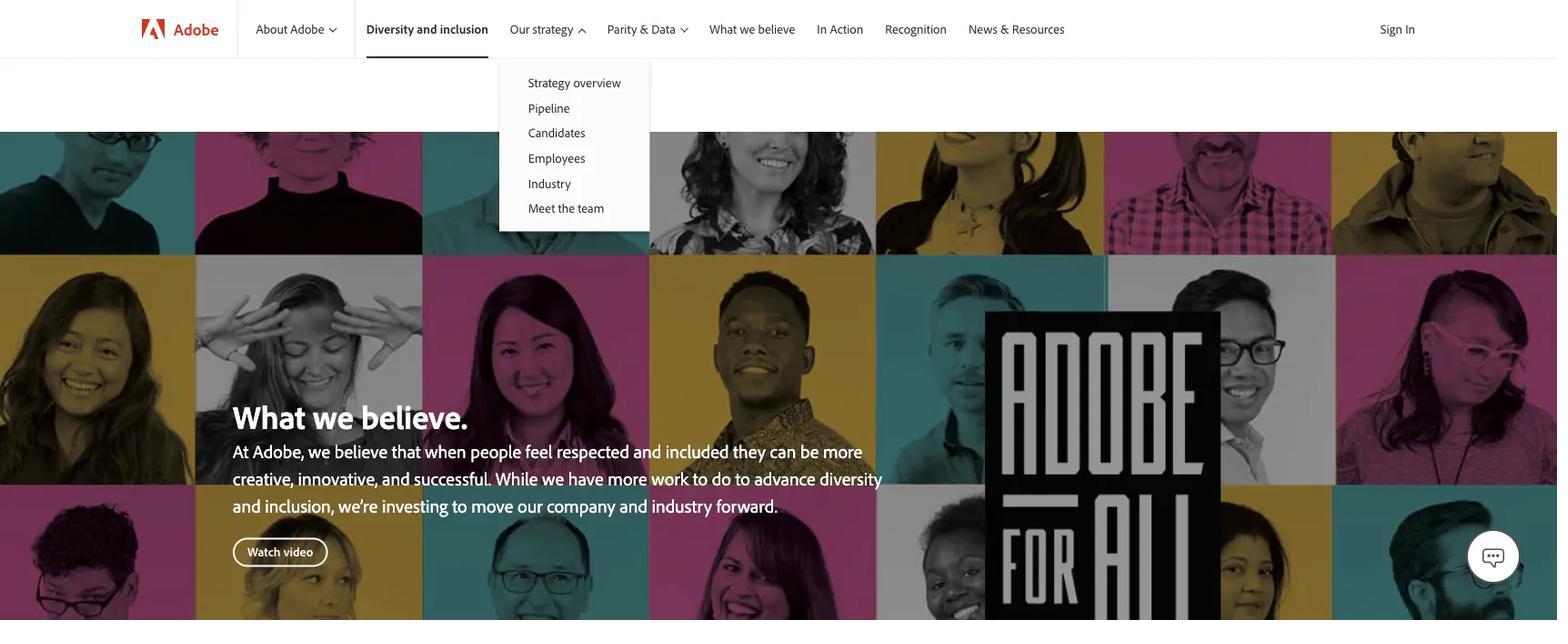 Task type: locate. For each thing, give the bounding box(es) containing it.
diversity
[[366, 21, 414, 37]]

0 vertical spatial believe
[[758, 21, 796, 37]]

adobe left the about
[[174, 19, 219, 39]]

1 horizontal spatial &
[[1001, 21, 1010, 37]]

0 horizontal spatial believe
[[335, 440, 388, 463]]

to down successful.
[[452, 494, 467, 518]]

sign
[[1381, 21, 1403, 37]]

0 horizontal spatial adobe
[[174, 19, 219, 39]]

while
[[496, 467, 538, 490]]

to right do
[[736, 467, 750, 490]]

2 & from the left
[[1001, 21, 1010, 37]]

in right 'sign'
[[1406, 21, 1416, 37]]

0 horizontal spatial &
[[640, 21, 649, 37]]

more right have
[[608, 467, 648, 490]]

have
[[568, 467, 604, 490]]

1 vertical spatial more
[[608, 467, 648, 490]]

in inside 'sign in' button
[[1406, 21, 1416, 37]]

parity & data
[[608, 21, 676, 37]]

and down that
[[382, 467, 410, 490]]

group containing strategy overview
[[499, 58, 650, 232]]

more
[[823, 440, 863, 463], [608, 467, 648, 490]]

group
[[499, 58, 650, 232]]

our strategy
[[510, 21, 574, 37]]

0 horizontal spatial what
[[233, 396, 305, 437]]

2 horizontal spatial to
[[736, 467, 750, 490]]

pipeline link
[[499, 95, 650, 120]]

adobe right the about
[[291, 21, 324, 37]]

our strategy button
[[499, 0, 597, 58]]

in
[[1406, 21, 1416, 37], [817, 21, 827, 37]]

1 horizontal spatial in
[[1406, 21, 1416, 37]]

and
[[417, 21, 437, 37], [634, 440, 662, 463], [382, 467, 410, 490], [233, 494, 261, 518], [620, 494, 648, 518]]

1 vertical spatial what
[[233, 396, 305, 437]]

what right data
[[710, 21, 737, 37]]

in inside in action link
[[817, 21, 827, 37]]

our
[[510, 21, 530, 37]]

adobe
[[174, 19, 219, 39], [291, 21, 324, 37]]

& left data
[[640, 21, 649, 37]]

advance
[[755, 467, 816, 490]]

watch video link
[[233, 538, 328, 567]]

strategy
[[533, 21, 574, 37]]

& right news
[[1001, 21, 1010, 37]]

employees
[[529, 150, 585, 166]]

what up 'adobe,'
[[233, 396, 305, 437]]

inclusion
[[440, 21, 488, 37]]

recognition link
[[875, 0, 958, 58]]

1 vertical spatial believe
[[335, 440, 388, 463]]

parity
[[608, 21, 637, 37]]

more up the diversity
[[823, 440, 863, 463]]

1 horizontal spatial believe
[[758, 21, 796, 37]]

candidates link
[[499, 120, 650, 145]]

to left do
[[693, 467, 708, 490]]

data
[[652, 21, 676, 37]]

2 in from the left
[[817, 21, 827, 37]]

&
[[640, 21, 649, 37], [1001, 21, 1010, 37]]

parity & data button
[[597, 0, 699, 58]]

industry
[[529, 175, 571, 191]]

1 horizontal spatial what
[[710, 21, 737, 37]]

we're
[[338, 494, 378, 518]]

work
[[652, 467, 689, 490]]

what for believe
[[710, 21, 737, 37]]

what inside "what we believe. at adobe, we believe that when people feel respected and included they can be more creative, innovative, and successful. while we have more work to do to advance diversity and inclusion, we're investing to move our company and industry forward."
[[233, 396, 305, 437]]

what we believe
[[710, 21, 796, 37]]

adobe,
[[253, 440, 304, 463]]

& for news
[[1001, 21, 1010, 37]]

what we believe link
[[699, 0, 806, 58]]

industry
[[652, 494, 713, 518]]

1 & from the left
[[640, 21, 649, 37]]

believe up innovative,
[[335, 440, 388, 463]]

1 in from the left
[[1406, 21, 1416, 37]]

1 horizontal spatial more
[[823, 440, 863, 463]]

pipeline
[[529, 100, 570, 116]]

0 vertical spatial what
[[710, 21, 737, 37]]

candidates
[[529, 125, 586, 141]]

& inside dropdown button
[[640, 21, 649, 37]]

we
[[740, 21, 755, 37], [313, 396, 354, 437], [309, 440, 330, 463], [542, 467, 564, 490]]

what
[[710, 21, 737, 37], [233, 396, 305, 437]]

believe.
[[361, 396, 468, 437]]

0 horizontal spatial in
[[817, 21, 827, 37]]

and left industry
[[620, 494, 648, 518]]

to
[[693, 467, 708, 490], [736, 467, 750, 490], [452, 494, 467, 518]]

news & resources link
[[958, 0, 1076, 58]]

people
[[471, 440, 522, 463]]

about adobe
[[256, 21, 324, 37]]

adobe inside popup button
[[291, 21, 324, 37]]

believe
[[758, 21, 796, 37], [335, 440, 388, 463]]

in left action
[[817, 21, 827, 37]]

in action link
[[806, 0, 875, 58]]

forward.
[[717, 494, 778, 518]]

sign in
[[1381, 21, 1416, 37]]

the
[[558, 200, 575, 216]]

can
[[770, 440, 797, 463]]

believe left in action
[[758, 21, 796, 37]]

recognition
[[885, 21, 947, 37]]

and down the creative,
[[233, 494, 261, 518]]

move
[[472, 494, 514, 518]]

1 horizontal spatial adobe
[[291, 21, 324, 37]]

respected
[[557, 440, 630, 463]]



Task type: describe. For each thing, give the bounding box(es) containing it.
about adobe button
[[238, 0, 355, 58]]

creative,
[[233, 467, 294, 490]]

in action
[[817, 21, 864, 37]]

inclusion,
[[265, 494, 334, 518]]

industry link
[[499, 170, 650, 196]]

overview
[[574, 75, 621, 91]]

watch
[[247, 543, 281, 559]]

what we believe. at adobe, we believe that when people feel respected and included they can be more creative, innovative, and successful. while we have more work to do to advance diversity and inclusion, we're investing to move our company and industry forward.
[[233, 396, 883, 518]]

company
[[547, 494, 616, 518]]

adobe link
[[124, 0, 237, 58]]

0 horizontal spatial more
[[608, 467, 648, 490]]

feel
[[526, 440, 553, 463]]

team
[[578, 200, 604, 216]]

and right diversity
[[417, 21, 437, 37]]

at
[[233, 440, 249, 463]]

action
[[830, 21, 864, 37]]

when
[[425, 440, 466, 463]]

included
[[666, 440, 729, 463]]

employees link
[[499, 145, 650, 170]]

innovative,
[[298, 467, 378, 490]]

what for believe.
[[233, 396, 305, 437]]

believe inside "what we believe. at adobe, we believe that when people feel respected and included they can be more creative, innovative, and successful. while we have more work to do to advance diversity and inclusion, we're investing to move our company and industry forward."
[[335, 440, 388, 463]]

& for parity
[[640, 21, 649, 37]]

do
[[712, 467, 731, 490]]

meet the team
[[529, 200, 604, 216]]

they
[[733, 440, 766, 463]]

strategy
[[529, 75, 571, 91]]

resources
[[1013, 21, 1065, 37]]

video
[[284, 543, 313, 559]]

investing
[[382, 494, 448, 518]]

sign in button
[[1377, 14, 1419, 45]]

meet the team link
[[499, 196, 650, 221]]

meet
[[529, 200, 555, 216]]

diversity and inclusion
[[366, 21, 488, 37]]

be
[[801, 440, 819, 463]]

strategy overview
[[529, 75, 621, 91]]

successful.
[[414, 467, 491, 490]]

strategy overview link
[[499, 70, 650, 95]]

diversity and inclusion link
[[356, 0, 499, 58]]

about
[[256, 21, 288, 37]]

0 vertical spatial more
[[823, 440, 863, 463]]

news & resources
[[969, 21, 1065, 37]]

believe inside what we believe link
[[758, 21, 796, 37]]

and up work
[[634, 440, 662, 463]]

that
[[392, 440, 421, 463]]

0 horizontal spatial to
[[452, 494, 467, 518]]

watch video
[[247, 543, 313, 559]]

news
[[969, 21, 998, 37]]

diversity
[[820, 467, 883, 490]]

1 horizontal spatial to
[[693, 467, 708, 490]]

our
[[518, 494, 543, 518]]



Task type: vqa. For each thing, say whether or not it's contained in the screenshot.
the to in 'Tutorials New to Adobe Express? Learn here.'
no



